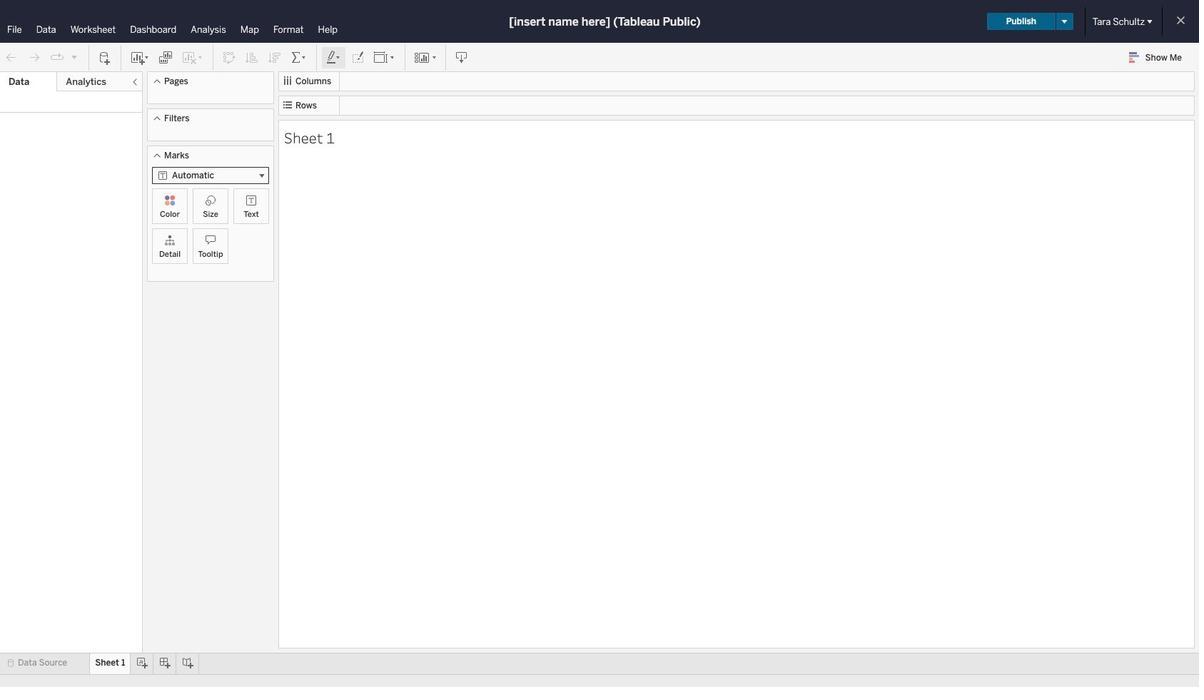 Task type: vqa. For each thing, say whether or not it's contained in the screenshot.
Redo icon
yes



Task type: describe. For each thing, give the bounding box(es) containing it.
show/hide cards image
[[414, 50, 437, 65]]

highlight image
[[326, 50, 342, 65]]

download image
[[455, 50, 469, 65]]

totals image
[[291, 50, 308, 65]]

undo image
[[4, 50, 19, 65]]

collapse image
[[131, 78, 139, 86]]

new data source image
[[98, 50, 112, 65]]

replay animation image
[[50, 50, 64, 65]]

new worksheet image
[[130, 50, 150, 65]]

format workbook image
[[351, 50, 365, 65]]

replay animation image
[[70, 52, 79, 61]]

fit image
[[373, 50, 396, 65]]



Task type: locate. For each thing, give the bounding box(es) containing it.
sort descending image
[[268, 50, 282, 65]]

redo image
[[27, 50, 41, 65]]

sort ascending image
[[245, 50, 259, 65]]

clear sheet image
[[181, 50, 204, 65]]

swap rows and columns image
[[222, 50, 236, 65]]

duplicate image
[[159, 50, 173, 65]]



